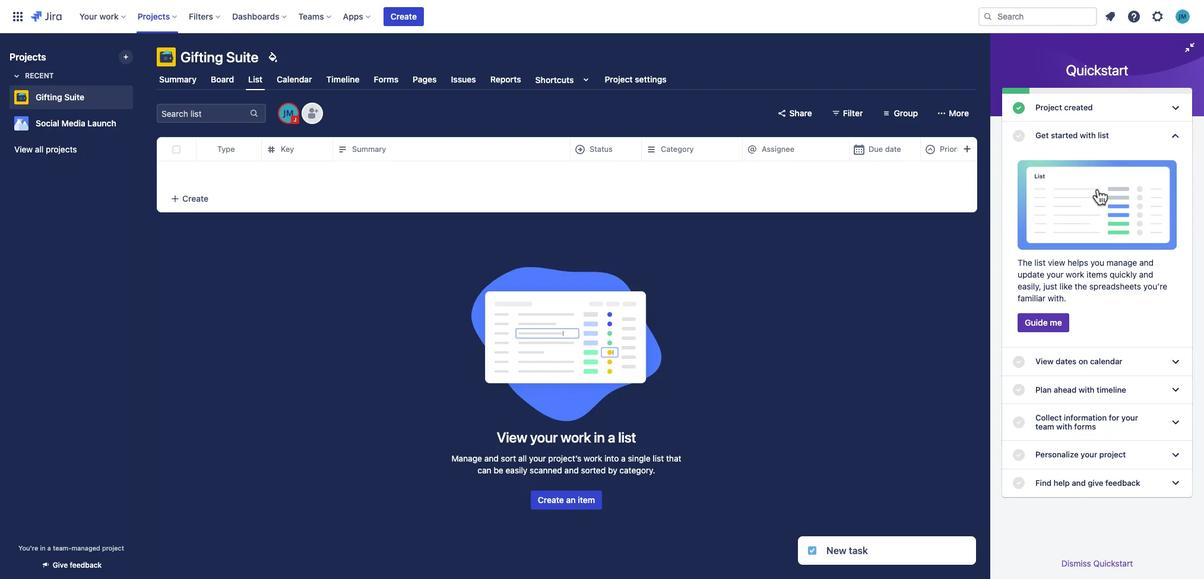 Task type: vqa. For each thing, say whether or not it's contained in the screenshot.
Progress
no



Task type: describe. For each thing, give the bounding box(es) containing it.
add people image
[[305, 106, 320, 121]]

0 horizontal spatial gifting suite
[[36, 92, 84, 102]]

project inside dropdown button
[[1100, 451, 1127, 460]]

task icon image
[[808, 547, 818, 556]]

a inside manage and sort all your project's work into a single list that can be easily scanned and sorted by category.
[[622, 454, 626, 464]]

easily
[[506, 466, 528, 476]]

me
[[1051, 318, 1063, 328]]

shortcuts button
[[533, 69, 596, 90]]

team-
[[53, 545, 72, 553]]

that
[[667, 454, 682, 464]]

teams button
[[295, 7, 336, 26]]

you
[[1091, 258, 1105, 268]]

your work button
[[76, 7, 131, 26]]

give feedback
[[53, 561, 102, 570]]

can
[[478, 466, 492, 476]]

social
[[36, 118, 59, 128]]

forms
[[374, 74, 399, 84]]

work inside manage and sort all your project's work into a single list that can be easily scanned and sorted by category.
[[584, 454, 603, 464]]

on
[[1079, 357, 1089, 367]]

view dates on calendar button
[[1003, 348, 1193, 376]]

group button
[[875, 104, 926, 123]]

checked image for find
[[1012, 477, 1027, 491]]

you're in a team-managed project
[[18, 545, 124, 553]]

1 vertical spatial quickstart
[[1094, 559, 1134, 569]]

and inside dropdown button
[[1072, 479, 1086, 488]]

summary link
[[157, 69, 199, 90]]

primary element
[[7, 0, 979, 33]]

key
[[281, 144, 294, 154]]

1 vertical spatial gifting
[[36, 92, 62, 102]]

dismiss
[[1062, 559, 1092, 569]]

created
[[1065, 103, 1094, 112]]

apps button
[[340, 7, 375, 26]]

scanned
[[530, 466, 563, 476]]

personalize your project
[[1036, 451, 1127, 460]]

find help and give feedback
[[1036, 479, 1141, 488]]

sidebar navigation image
[[130, 48, 156, 71]]

category.
[[620, 466, 656, 476]]

apps
[[343, 11, 364, 21]]

timeline
[[327, 74, 360, 84]]

with.
[[1049, 294, 1067, 304]]

project's
[[549, 454, 582, 464]]

like
[[1060, 282, 1073, 292]]

list inside manage and sort all your project's work into a single list that can be easily scanned and sorted by category.
[[653, 454, 664, 464]]

0 horizontal spatial suite
[[64, 92, 84, 102]]

filter button
[[824, 104, 871, 123]]

search image
[[984, 12, 993, 21]]

settings
[[635, 74, 667, 84]]

social media launch link
[[10, 112, 128, 135]]

board
[[211, 74, 234, 84]]

projects button
[[134, 7, 182, 26]]

gifting suite link
[[10, 86, 128, 109]]

find help and give feedback button
[[1003, 470, 1193, 498]]

feedback inside button
[[70, 561, 102, 570]]

just
[[1044, 282, 1058, 292]]

your profile and settings image
[[1176, 9, 1191, 23]]

projects
[[46, 144, 77, 154]]

view for view your work in a list
[[497, 430, 528, 446]]

filters button
[[185, 7, 225, 26]]

your inside manage and sort all your project's work into a single list that can be easily scanned and sorted by category.
[[529, 454, 546, 464]]

view dates on calendar
[[1036, 357, 1123, 367]]

chevron image for collect information for your team with forms
[[1169, 416, 1183, 430]]

project created button
[[1003, 94, 1193, 122]]

manage
[[452, 454, 482, 464]]

projects inside dropdown button
[[138, 11, 170, 21]]

get
[[1036, 131, 1049, 140]]

helps
[[1068, 258, 1089, 268]]

checked image for get
[[1012, 129, 1027, 143]]

with for ahead
[[1079, 385, 1095, 395]]

date
[[886, 144, 902, 154]]

work inside the list view helps you manage and update your work items quickly and easily, just like the spreadsheets you're familiar with.
[[1067, 270, 1085, 280]]

recent
[[25, 71, 54, 80]]

create inside primary "element"
[[391, 11, 417, 21]]

filters
[[189, 11, 213, 21]]

your inside collect information for your team with forms
[[1122, 413, 1139, 423]]

your work
[[79, 11, 119, 21]]

pages
[[413, 74, 437, 84]]

project settings
[[605, 74, 667, 84]]

work up "project's"
[[561, 430, 591, 446]]

find
[[1036, 479, 1052, 488]]

assignee
[[762, 144, 795, 154]]

new
[[827, 546, 847, 557]]

be
[[494, 466, 504, 476]]

by
[[608, 466, 618, 476]]

started
[[1052, 131, 1079, 140]]

with for started
[[1081, 131, 1097, 140]]

and right manage
[[1140, 258, 1154, 268]]

notifications image
[[1104, 9, 1118, 23]]

item
[[578, 495, 595, 506]]

view for view all projects
[[14, 144, 33, 154]]

0 vertical spatial gifting
[[181, 49, 223, 65]]

checked image for collect
[[1012, 416, 1027, 430]]

dates
[[1056, 357, 1077, 367]]

plan
[[1036, 385, 1052, 395]]

reports
[[491, 74, 521, 84]]

2 vertical spatial a
[[47, 545, 51, 553]]

chevron image for personalize your project
[[1169, 449, 1183, 463]]

issues
[[451, 74, 476, 84]]

settings image
[[1151, 9, 1166, 23]]

work inside popup button
[[99, 11, 119, 21]]

view all projects
[[14, 144, 77, 154]]

chevron image for view dates on calendar
[[1169, 355, 1183, 370]]

checked image for plan
[[1012, 383, 1027, 398]]

chevron image for get started with list
[[1169, 129, 1183, 143]]

for
[[1110, 413, 1120, 423]]

set background color image
[[266, 50, 280, 64]]

new task button
[[798, 537, 977, 566]]

more button
[[931, 104, 977, 123]]

filter
[[844, 108, 864, 118]]

create project image
[[121, 52, 131, 62]]

list inside get started with list "dropdown button"
[[1099, 131, 1110, 140]]

chevron image for find help and give feedback
[[1169, 477, 1183, 491]]

due
[[869, 144, 884, 154]]



Task type: locate. For each thing, give the bounding box(es) containing it.
with inside dropdown button
[[1079, 385, 1095, 395]]

project
[[605, 74, 633, 84], [1036, 103, 1063, 112]]

your up scanned
[[529, 454, 546, 464]]

jeremy miller image
[[279, 104, 298, 123]]

feedback
[[1106, 479, 1141, 488], [70, 561, 102, 570]]

checked image inside find help and give feedback dropdown button
[[1012, 477, 1027, 491]]

0 vertical spatial gifting suite
[[181, 49, 259, 65]]

1 vertical spatial a
[[622, 454, 626, 464]]

project created
[[1036, 103, 1094, 112]]

feedback down managed
[[70, 561, 102, 570]]

gifting down recent
[[36, 92, 62, 102]]

you're
[[1144, 282, 1168, 292]]

checked image left get
[[1012, 129, 1027, 143]]

checked image inside project created dropdown button
[[1012, 101, 1027, 115]]

0 vertical spatial with
[[1081, 131, 1097, 140]]

2 horizontal spatial create
[[538, 495, 564, 506]]

collect information for your team with forms
[[1036, 413, 1139, 432]]

chevron image inside 'personalize your project' dropdown button
[[1169, 449, 1183, 463]]

3 checked image from the top
[[1012, 416, 1027, 430]]

0 vertical spatial project
[[1100, 451, 1127, 460]]

0 horizontal spatial view
[[14, 144, 33, 154]]

0 vertical spatial create
[[391, 11, 417, 21]]

2 chevron image from the top
[[1169, 416, 1183, 430]]

1 vertical spatial view
[[1036, 357, 1054, 367]]

0 horizontal spatial create
[[182, 193, 209, 203]]

0 horizontal spatial feedback
[[70, 561, 102, 570]]

row
[[157, 137, 1205, 162]]

manage and sort all your project's work into a single list that can be easily scanned and sorted by category.
[[452, 454, 682, 476]]

2 vertical spatial view
[[497, 430, 528, 446]]

create an item
[[538, 495, 595, 506]]

all up easily at the left bottom of the page
[[519, 454, 527, 464]]

sorted
[[581, 466, 606, 476]]

you're
[[18, 545, 38, 553]]

0 vertical spatial in
[[594, 430, 605, 446]]

project inside dropdown button
[[1036, 103, 1063, 112]]

forms link
[[372, 69, 401, 90]]

a up into
[[608, 430, 616, 446]]

and up can
[[485, 454, 499, 464]]

a right into
[[622, 454, 626, 464]]

2 chevron image from the top
[[1169, 129, 1183, 143]]

2 horizontal spatial view
[[1036, 357, 1054, 367]]

1 vertical spatial chevron image
[[1169, 129, 1183, 143]]

1 vertical spatial with
[[1079, 385, 1095, 395]]

5 checked image from the top
[[1012, 477, 1027, 491]]

quickly
[[1110, 270, 1138, 280]]

gifting suite
[[181, 49, 259, 65], [36, 92, 84, 102]]

0 vertical spatial checked image
[[1012, 101, 1027, 115]]

personalize your project button
[[1003, 442, 1193, 470]]

1 horizontal spatial suite
[[226, 49, 259, 65]]

appswitcher icon image
[[11, 9, 25, 23]]

add to starred image
[[130, 116, 144, 131]]

tab list containing list
[[150, 69, 984, 90]]

4 chevron image from the top
[[1169, 477, 1183, 491]]

0 horizontal spatial in
[[40, 545, 46, 553]]

gifting suite up 'social media launch' link at the top left
[[36, 92, 84, 102]]

shortcuts
[[536, 75, 574, 85]]

chevron image inside find help and give feedback dropdown button
[[1169, 477, 1183, 491]]

1 horizontal spatial gifting
[[181, 49, 223, 65]]

checked image
[[1012, 129, 1027, 143], [1012, 383, 1027, 398], [1012, 416, 1027, 430], [1012, 449, 1027, 463], [1012, 477, 1027, 491]]

a left team-
[[47, 545, 51, 553]]

0 horizontal spatial project
[[605, 74, 633, 84]]

task
[[849, 546, 869, 557]]

suite up media
[[64, 92, 84, 102]]

all left projects
[[35, 144, 44, 154]]

project up get
[[1036, 103, 1063, 112]]

chevron image inside collect information for your team with forms "dropdown button"
[[1169, 416, 1183, 430]]

row containing type
[[157, 137, 1205, 162]]

1 horizontal spatial feedback
[[1106, 479, 1141, 488]]

chevron image inside get started with list "dropdown button"
[[1169, 129, 1183, 143]]

view left dates
[[1036, 357, 1054, 367]]

get started with list button
[[1003, 122, 1193, 150]]

teams
[[299, 11, 324, 21]]

and down "project's"
[[565, 466, 579, 476]]

calendar
[[277, 74, 312, 84]]

and
[[1140, 258, 1154, 268], [1140, 270, 1154, 280], [485, 454, 499, 464], [565, 466, 579, 476], [1072, 479, 1086, 488]]

0 vertical spatial suite
[[226, 49, 259, 65]]

work up sorted
[[584, 454, 603, 464]]

list up update
[[1035, 258, 1046, 268]]

0 horizontal spatial projects
[[10, 52, 46, 62]]

1 vertical spatial checked image
[[1012, 355, 1027, 370]]

1 vertical spatial summary
[[352, 144, 386, 154]]

banner containing your work
[[0, 0, 1205, 33]]

your right for at the right bottom of the page
[[1122, 413, 1139, 423]]

1 chevron image from the top
[[1169, 101, 1183, 115]]

with right the started
[[1081, 131, 1097, 140]]

chevron image
[[1169, 355, 1183, 370], [1169, 416, 1183, 430], [1169, 449, 1183, 463], [1169, 477, 1183, 491]]

dismiss quickstart link
[[1062, 559, 1134, 569]]

checked image for project
[[1012, 101, 1027, 115]]

an
[[567, 495, 576, 506]]

dashboards
[[232, 11, 280, 21]]

and up you're
[[1140, 270, 1154, 280]]

summary
[[159, 74, 197, 84], [352, 144, 386, 154]]

projects up recent
[[10, 52, 46, 62]]

feedback right give
[[1106, 479, 1141, 488]]

1 horizontal spatial in
[[594, 430, 605, 446]]

your up "project's"
[[531, 430, 558, 446]]

share button
[[771, 104, 820, 123]]

1 horizontal spatial gifting suite
[[181, 49, 259, 65]]

chevron image for plan ahead with timeline
[[1169, 383, 1183, 398]]

checked image left project created
[[1012, 101, 1027, 115]]

0 vertical spatial quickstart
[[1067, 62, 1129, 78]]

the
[[1075, 282, 1088, 292]]

project for project created
[[1036, 103, 1063, 112]]

due date
[[869, 144, 902, 154]]

chevron image inside project created dropdown button
[[1169, 101, 1183, 115]]

collect information for your team with forms button
[[1003, 405, 1193, 442]]

quickstart right dismiss in the right of the page
[[1094, 559, 1134, 569]]

with
[[1081, 131, 1097, 140], [1079, 385, 1095, 395], [1057, 422, 1073, 432]]

work right the your
[[99, 11, 119, 21]]

dashboards button
[[229, 7, 292, 26]]

status
[[590, 144, 613, 154]]

0 vertical spatial view
[[14, 144, 33, 154]]

checked image left plan in the bottom right of the page
[[1012, 383, 1027, 398]]

0 horizontal spatial all
[[35, 144, 44, 154]]

the list view helps you manage and update your work items quickly and easily, just like the spreadsheets you're familiar with.
[[1018, 258, 1168, 304]]

familiar
[[1018, 294, 1046, 304]]

sort
[[501, 454, 516, 464]]

gifting up the board on the top left of page
[[181, 49, 223, 65]]

category
[[661, 144, 694, 154]]

list
[[1099, 131, 1110, 140], [1035, 258, 1046, 268], [619, 430, 636, 446], [653, 454, 664, 464]]

1 checked image from the top
[[1012, 129, 1027, 143]]

1 vertical spatial projects
[[10, 52, 46, 62]]

all
[[35, 144, 44, 154], [519, 454, 527, 464]]

pages link
[[411, 69, 439, 90]]

view inside dropdown button
[[1036, 357, 1054, 367]]

work
[[99, 11, 119, 21], [1067, 270, 1085, 280], [561, 430, 591, 446], [584, 454, 603, 464]]

1 vertical spatial create
[[182, 193, 209, 203]]

minimize image
[[1183, 40, 1198, 55]]

checked image for personalize
[[1012, 449, 1027, 463]]

managed
[[72, 545, 100, 553]]

project left settings
[[605, 74, 633, 84]]

and left give
[[1072, 479, 1086, 488]]

checked image left personalize
[[1012, 449, 1027, 463]]

0 horizontal spatial project
[[102, 545, 124, 553]]

the
[[1018, 258, 1033, 268]]

create button inside primary "element"
[[384, 7, 424, 26]]

chevron image
[[1169, 101, 1183, 115], [1169, 129, 1183, 143], [1169, 383, 1183, 398]]

0 vertical spatial projects
[[138, 11, 170, 21]]

your inside the list view helps you manage and update your work items quickly and easily, just like the spreadsheets you're familiar with.
[[1047, 270, 1064, 280]]

1 horizontal spatial projects
[[138, 11, 170, 21]]

1 vertical spatial in
[[40, 545, 46, 553]]

1 horizontal spatial project
[[1100, 451, 1127, 460]]

1 horizontal spatial view
[[497, 430, 528, 446]]

4 checked image from the top
[[1012, 449, 1027, 463]]

2 vertical spatial with
[[1057, 422, 1073, 432]]

create inside button
[[538, 495, 564, 506]]

2 vertical spatial create
[[538, 495, 564, 506]]

1 horizontal spatial summary
[[352, 144, 386, 154]]

list
[[248, 74, 263, 84]]

1 horizontal spatial all
[[519, 454, 527, 464]]

projects up "sidebar navigation" image
[[138, 11, 170, 21]]

checked image left the find
[[1012, 477, 1027, 491]]

give feedback button
[[34, 556, 109, 576]]

Search list text field
[[158, 105, 248, 122]]

calendar link
[[275, 69, 315, 90]]

view up sort in the left bottom of the page
[[497, 430, 528, 446]]

in right you're
[[40, 545, 46, 553]]

0 vertical spatial project
[[605, 74, 633, 84]]

checked image
[[1012, 101, 1027, 115], [1012, 355, 1027, 370]]

tab list
[[150, 69, 984, 90]]

your up find help and give feedback
[[1081, 451, 1098, 460]]

your down view on the right top of page
[[1047, 270, 1064, 280]]

view
[[1049, 258, 1066, 268]]

personalize
[[1036, 451, 1079, 460]]

2 horizontal spatial a
[[622, 454, 626, 464]]

with inside collect information for your team with forms
[[1057, 422, 1073, 432]]

2 checked image from the top
[[1012, 383, 1027, 398]]

in up into
[[594, 430, 605, 446]]

into
[[605, 454, 619, 464]]

0 horizontal spatial summary
[[159, 74, 197, 84]]

plan ahead with timeline
[[1036, 385, 1127, 395]]

2 vertical spatial chevron image
[[1169, 383, 1183, 398]]

jira image
[[31, 9, 62, 23], [31, 9, 62, 23]]

manage
[[1107, 258, 1138, 268]]

create
[[391, 11, 417, 21], [182, 193, 209, 203], [538, 495, 564, 506]]

list up single
[[619, 430, 636, 446]]

3 chevron image from the top
[[1169, 449, 1183, 463]]

with right ahead
[[1079, 385, 1095, 395]]

checked image inside view dates on calendar dropdown button
[[1012, 355, 1027, 370]]

feedback inside dropdown button
[[1106, 479, 1141, 488]]

0 vertical spatial create button
[[384, 7, 424, 26]]

progress bar
[[1003, 88, 1193, 94]]

project right managed
[[102, 545, 124, 553]]

1 horizontal spatial project
[[1036, 103, 1063, 112]]

work down helps
[[1067, 270, 1085, 280]]

list down project created dropdown button
[[1099, 131, 1110, 140]]

checked image left team
[[1012, 416, 1027, 430]]

board link
[[209, 69, 237, 90]]

1 horizontal spatial a
[[608, 430, 616, 446]]

view for view dates on calendar
[[1036, 357, 1054, 367]]

1 horizontal spatial create
[[391, 11, 417, 21]]

checked image inside collect information for your team with forms "dropdown button"
[[1012, 416, 1027, 430]]

timeline link
[[324, 69, 362, 90]]

2 checked image from the top
[[1012, 355, 1027, 370]]

help
[[1054, 479, 1070, 488]]

3 chevron image from the top
[[1169, 383, 1183, 398]]

ahead
[[1054, 385, 1077, 395]]

with right team
[[1057, 422, 1073, 432]]

checked image inside 'personalize your project' dropdown button
[[1012, 449, 1027, 463]]

team
[[1036, 422, 1055, 432]]

chevron image inside plan ahead with timeline dropdown button
[[1169, 383, 1183, 398]]

1 vertical spatial gifting suite
[[36, 92, 84, 102]]

1 vertical spatial project
[[102, 545, 124, 553]]

project
[[1100, 451, 1127, 460], [102, 545, 124, 553]]

suite up list
[[226, 49, 259, 65]]

1 vertical spatial feedback
[[70, 561, 102, 570]]

social media launch
[[36, 118, 116, 128]]

add to starred image
[[130, 90, 144, 105]]

type
[[217, 144, 235, 154]]

checked image down "guide"
[[1012, 355, 1027, 370]]

1 chevron image from the top
[[1169, 355, 1183, 370]]

dismiss quickstart
[[1062, 559, 1134, 569]]

0 vertical spatial all
[[35, 144, 44, 154]]

1 vertical spatial project
[[1036, 103, 1063, 112]]

calendar
[[1091, 357, 1123, 367]]

project up find help and give feedback dropdown button
[[1100, 451, 1127, 460]]

give
[[1089, 479, 1104, 488]]

project for project settings
[[605, 74, 633, 84]]

1 vertical spatial all
[[519, 454, 527, 464]]

guide me
[[1025, 318, 1063, 328]]

single
[[628, 454, 651, 464]]

easily,
[[1018, 282, 1042, 292]]

quickstart up project created dropdown button
[[1067, 62, 1129, 78]]

1 vertical spatial create button
[[157, 185, 977, 212]]

1 checked image from the top
[[1012, 101, 1027, 115]]

0 horizontal spatial a
[[47, 545, 51, 553]]

list inside the list view helps you manage and update your work items quickly and easily, just like the spreadsheets you're familiar with.
[[1035, 258, 1046, 268]]

checked image for view
[[1012, 355, 1027, 370]]

banner
[[0, 0, 1205, 33]]

update
[[1018, 270, 1045, 280]]

your inside dropdown button
[[1081, 451, 1098, 460]]

more
[[950, 108, 970, 118]]

0 vertical spatial summary
[[159, 74, 197, 84]]

list left that
[[653, 454, 664, 464]]

help image
[[1128, 9, 1142, 23]]

project settings link
[[603, 69, 669, 90]]

chevron image for project created
[[1169, 101, 1183, 115]]

create an item button
[[531, 491, 603, 510]]

all inside manage and sort all your project's work into a single list that can be easily scanned and sorted by category.
[[519, 454, 527, 464]]

1 vertical spatial suite
[[64, 92, 84, 102]]

give
[[53, 561, 68, 570]]

reports link
[[488, 69, 524, 90]]

0 vertical spatial chevron image
[[1169, 101, 1183, 115]]

group
[[894, 108, 919, 118]]

collapse recent projects image
[[10, 69, 24, 83]]

0 horizontal spatial gifting
[[36, 92, 62, 102]]

guide me button
[[1018, 314, 1070, 333]]

view left projects
[[14, 144, 33, 154]]

0 vertical spatial feedback
[[1106, 479, 1141, 488]]

Search field
[[979, 7, 1098, 26]]

0 vertical spatial a
[[608, 430, 616, 446]]

gifting suite up the board on the top left of page
[[181, 49, 259, 65]]



